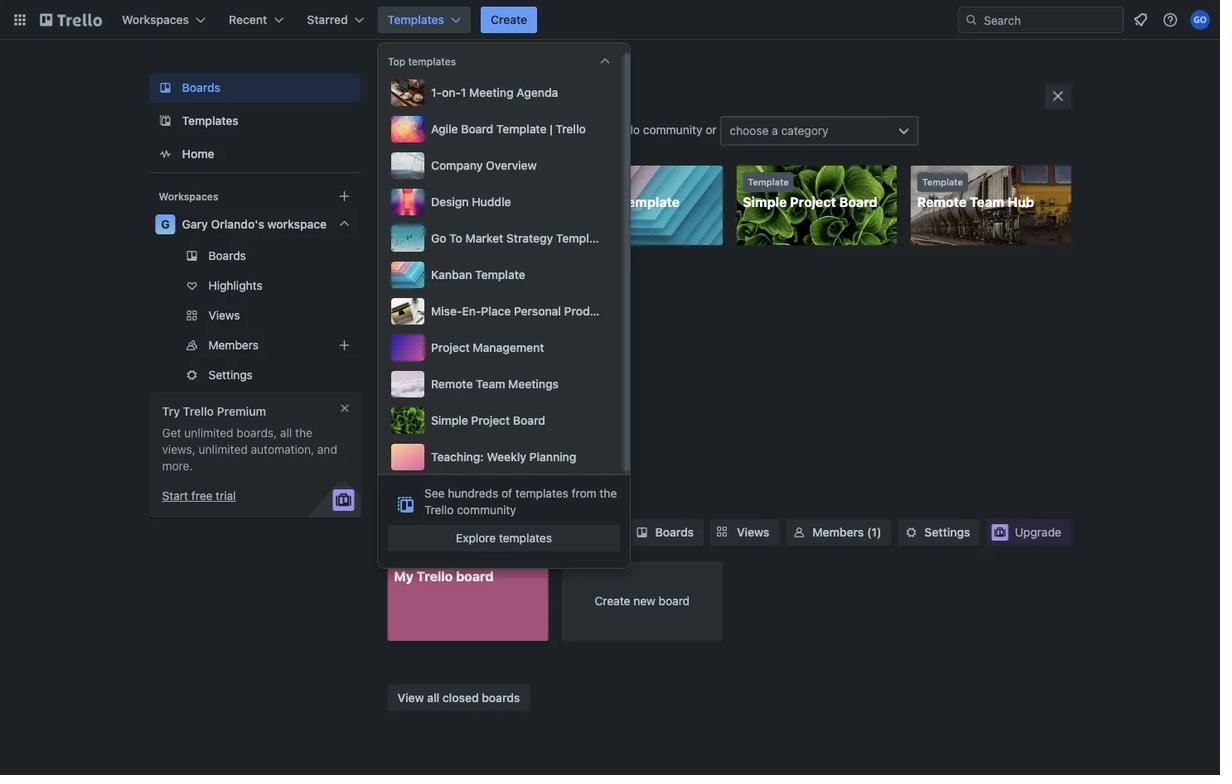 Task type: locate. For each thing, give the bounding box(es) containing it.
gary
[[182, 218, 208, 231], [421, 524, 451, 540]]

from down planning
[[572, 487, 596, 501]]

0 vertical spatial members
[[208, 339, 259, 352]]

see hundreds of templates from the trello community
[[424, 487, 617, 517]]

sm image inside boards "link"
[[634, 525, 650, 541]]

create up 1-on-1 meeting agenda button
[[491, 13, 527, 27]]

trello right try
[[183, 405, 214, 419]]

1 vertical spatial simple
[[431, 414, 468, 428]]

from right |
[[562, 123, 587, 137]]

0 vertical spatial kanban template
[[568, 194, 680, 210]]

template down agenda
[[512, 123, 559, 137]]

0 horizontal spatial create
[[491, 13, 527, 27]]

1 horizontal spatial remote
[[917, 194, 967, 210]]

1 vertical spatial remote
[[431, 378, 473, 391]]

choose
[[730, 124, 769, 138]]

team
[[970, 194, 1004, 210], [476, 378, 505, 391]]

design
[[431, 195, 469, 209]]

board
[[461, 122, 493, 136], [839, 194, 877, 210], [513, 414, 545, 428]]

0 vertical spatial board
[[456, 351, 494, 366]]

templates inside dropdown button
[[388, 13, 444, 27]]

agile board template | trello
[[431, 122, 586, 136]]

1 vertical spatial kanban
[[431, 268, 472, 282]]

2 horizontal spatial sm image
[[903, 525, 920, 541]]

members down highlights
[[208, 339, 259, 352]]

create for create
[[491, 13, 527, 27]]

community
[[643, 123, 702, 137], [457, 504, 516, 517]]

0 horizontal spatial views
[[208, 309, 240, 322]]

1 vertical spatial create
[[595, 595, 630, 608]]

kanban template button
[[388, 259, 613, 292]]

upgrade button
[[987, 520, 1071, 546]]

0 vertical spatial templates
[[388, 13, 444, 27]]

2 vertical spatial board
[[513, 414, 545, 428]]

1 horizontal spatial team
[[970, 194, 1004, 210]]

sm image left members (1) on the right
[[791, 525, 808, 541]]

teaching: weekly planning
[[431, 450, 576, 464]]

kanban template
[[568, 194, 680, 210], [431, 268, 525, 282]]

choose a category
[[730, 124, 829, 138]]

view all closed boards button
[[387, 685, 530, 712]]

mise-en-place personal productivity system
[[431, 305, 674, 318]]

0 vertical spatial community
[[643, 123, 702, 137]]

highlights
[[208, 279, 262, 293]]

templates right of
[[515, 487, 568, 501]]

0 horizontal spatial orlando's
[[211, 218, 264, 231]]

0 vertical spatial gary orlando's workspace
[[182, 218, 327, 231]]

all inside button
[[427, 691, 439, 705]]

all inside the try trello premium get unlimited boards, all the views, unlimited automation, and more.
[[280, 426, 292, 440]]

primary element
[[0, 0, 1220, 40]]

team up the simple project board
[[476, 378, 505, 391]]

back to home image
[[40, 7, 102, 33]]

1 horizontal spatial create
[[595, 595, 630, 608]]

1 vertical spatial management
[[473, 341, 544, 355]]

boards link up new
[[629, 520, 704, 546]]

to
[[449, 232, 462, 245]]

create left new
[[595, 595, 630, 608]]

settings link right (1)
[[898, 520, 980, 546]]

0 vertical spatial views link
[[149, 303, 378, 329]]

1 horizontal spatial kanban template
[[568, 194, 680, 210]]

0 horizontal spatial community
[[457, 504, 516, 517]]

all up the automation, on the left bottom
[[280, 426, 292, 440]]

trello inside button
[[556, 122, 586, 136]]

settings right (1)
[[925, 526, 970, 540]]

1 vertical spatial all
[[427, 691, 439, 705]]

1 sm image from the left
[[634, 525, 650, 541]]

1 vertical spatial team
[[476, 378, 505, 391]]

upgrade
[[1015, 526, 1061, 540]]

from
[[562, 123, 587, 137], [572, 487, 596, 501]]

project down 'remote team meetings'
[[471, 414, 510, 428]]

kanban down to
[[431, 268, 472, 282]]

1 vertical spatial my
[[394, 569, 414, 585]]

create a workspace image
[[334, 186, 354, 206]]

0 vertical spatial team
[[970, 194, 1004, 210]]

a right 'with'
[[502, 123, 509, 137]]

viewed
[[480, 317, 525, 332]]

1 horizontal spatial orlando's
[[454, 524, 517, 540]]

orlando's up highlights
[[211, 218, 264, 231]]

1 horizontal spatial settings
[[925, 526, 970, 540]]

0 vertical spatial simple
[[743, 194, 787, 210]]

boards right board icon
[[182, 81, 221, 94]]

workspaces down home at left
[[159, 191, 218, 202]]

|
[[550, 122, 553, 136]]

0 horizontal spatial a
[[502, 123, 509, 137]]

templates up |
[[518, 90, 594, 109]]

design huddle
[[431, 195, 511, 209]]

go
[[431, 232, 446, 245]]

0 vertical spatial management
[[443, 194, 527, 210]]

1 vertical spatial templates
[[182, 114, 239, 128]]

get up views,
[[162, 426, 181, 440]]

all
[[280, 426, 292, 440], [427, 691, 439, 705]]

settings
[[208, 368, 253, 382], [925, 526, 970, 540]]

g down "home" icon
[[161, 218, 170, 231]]

1 vertical spatial kanban template
[[431, 268, 525, 282]]

recent
[[229, 13, 267, 27]]

views
[[208, 309, 240, 322], [737, 526, 769, 540]]

unlimited up views,
[[184, 426, 233, 440]]

my for first my trello board link
[[394, 351, 414, 366]]

remote left hub
[[917, 194, 967, 210]]

0 horizontal spatial gary orlando's workspace
[[182, 218, 327, 231]]

menu
[[388, 76, 674, 474]]

0 notifications image
[[1131, 10, 1150, 30]]

highlights link
[[149, 273, 361, 299]]

boards up highlights
[[208, 249, 246, 263]]

the inside the try trello premium get unlimited boards, all the views, unlimited automation, and more.
[[295, 426, 312, 440]]

settings up premium
[[208, 368, 253, 382]]

1-
[[431, 86, 442, 99]]

1 vertical spatial my trello board link
[[387, 562, 548, 642]]

boards link up templates link
[[149, 73, 361, 103]]

project
[[394, 194, 440, 210], [790, 194, 836, 210], [431, 341, 470, 355], [471, 414, 510, 428]]

sm image inside settings link
[[903, 525, 920, 541]]

1 vertical spatial boards
[[208, 249, 246, 263]]

1 horizontal spatial board
[[513, 414, 545, 428]]

1 horizontal spatial kanban
[[568, 194, 617, 210]]

kanban template inside button
[[431, 268, 525, 282]]

views,
[[162, 443, 195, 457]]

a right choose
[[772, 124, 778, 138]]

get
[[387, 123, 407, 137], [162, 426, 181, 440]]

1 my from the top
[[394, 351, 414, 366]]

2 my from the top
[[394, 569, 414, 585]]

my trello board down recently
[[394, 351, 494, 366]]

management
[[443, 194, 527, 210], [473, 341, 544, 355]]

0 horizontal spatial team
[[476, 378, 505, 391]]

2 sm image from the left
[[791, 525, 808, 541]]

top templates
[[388, 56, 456, 67]]

forward image right add image
[[358, 336, 378, 356]]

1 vertical spatial gary
[[421, 524, 451, 540]]

2 vertical spatial board
[[659, 595, 690, 608]]

workspace up highlights link
[[267, 218, 327, 231]]

team left hub
[[970, 194, 1004, 210]]

my
[[394, 351, 414, 366], [394, 569, 414, 585]]

0 vertical spatial g
[[161, 218, 170, 231]]

1 my trello board link from the top
[[387, 344, 548, 423]]

sm image
[[634, 525, 650, 541], [791, 525, 808, 541], [903, 525, 920, 541]]

0 horizontal spatial settings link
[[149, 362, 378, 389]]

unlimited
[[184, 426, 233, 440], [199, 443, 248, 457]]

workspace
[[267, 218, 327, 231], [520, 524, 590, 540]]

agile board template | trello button
[[388, 113, 613, 146]]

recently viewed
[[421, 317, 525, 332]]

company overview button
[[388, 149, 613, 182]]

board down explore
[[456, 569, 494, 585]]

kanban template for kanban template link
[[568, 194, 680, 210]]

g
[[161, 218, 170, 231], [395, 523, 407, 542]]

members for members (1)
[[813, 526, 864, 540]]

forward image
[[358, 336, 378, 356], [358, 366, 378, 385]]

simple down choose a category
[[743, 194, 787, 210]]

workspaces
[[428, 485, 521, 501]]

the
[[590, 123, 607, 137], [430, 260, 447, 274], [295, 426, 312, 440], [600, 487, 617, 501]]

project inside template project management
[[394, 194, 440, 210]]

settings link
[[149, 362, 378, 389], [898, 520, 980, 546]]

1 horizontal spatial community
[[643, 123, 702, 137]]

1 horizontal spatial all
[[427, 691, 439, 705]]

1 vertical spatial forward image
[[358, 366, 378, 385]]

0 vertical spatial create
[[491, 13, 527, 27]]

templates up top templates
[[388, 13, 444, 27]]

trello down see
[[424, 504, 454, 517]]

gary orlando's workspace
[[182, 218, 327, 231], [421, 524, 590, 540]]

board inside button
[[513, 414, 545, 428]]

0 vertical spatial workspace
[[267, 218, 327, 231]]

0 vertical spatial remote
[[917, 194, 967, 210]]

trello down collapse icon
[[611, 123, 640, 137]]

or
[[706, 123, 717, 137]]

go to market strategy template
[[431, 232, 606, 245]]

0 vertical spatial all
[[280, 426, 292, 440]]

templates up home at left
[[182, 114, 239, 128]]

premium
[[217, 405, 266, 419]]

0 vertical spatial views
[[208, 309, 240, 322]]

create
[[491, 13, 527, 27], [595, 595, 630, 608]]

0 vertical spatial my trello board link
[[387, 344, 548, 423]]

0 horizontal spatial settings
[[208, 368, 253, 382]]

strategy
[[506, 232, 553, 245]]

1 horizontal spatial get
[[387, 123, 407, 137]]

explore templates link
[[388, 525, 620, 552]]

1 horizontal spatial a
[[772, 124, 778, 138]]

0 horizontal spatial kanban template
[[431, 268, 525, 282]]

1 vertical spatial workspaces
[[159, 191, 218, 202]]

trello inside see hundreds of templates from the trello community
[[424, 504, 454, 517]]

project up go
[[394, 194, 440, 210]]

board
[[456, 351, 494, 366], [456, 569, 494, 585], [659, 595, 690, 608]]

kanban inside button
[[431, 268, 472, 282]]

simple inside template simple project board
[[743, 194, 787, 210]]

recently
[[421, 317, 477, 332]]

templates link
[[149, 106, 361, 136]]

workspaces up board icon
[[122, 13, 189, 27]]

remote
[[917, 194, 967, 210], [431, 378, 473, 391]]

community left or
[[643, 123, 702, 137]]

sm image right (1)
[[903, 525, 920, 541]]

1 vertical spatial from
[[572, 487, 596, 501]]

2 vertical spatial boards
[[655, 526, 694, 540]]

1 vertical spatial views
[[737, 526, 769, 540]]

system
[[633, 305, 674, 318]]

get left going
[[387, 123, 407, 137]]

1 horizontal spatial simple
[[743, 194, 787, 210]]

simple
[[743, 194, 787, 210], [431, 414, 468, 428]]

template down go to market strategy template button
[[470, 260, 517, 274]]

trello right |
[[556, 122, 586, 136]]

1 vertical spatial g
[[395, 523, 407, 542]]

members left (1)
[[813, 526, 864, 540]]

2 forward image from the top
[[358, 366, 378, 385]]

1 horizontal spatial templates
[[388, 13, 444, 27]]

community down workspaces
[[457, 504, 516, 517]]

0 vertical spatial settings link
[[149, 362, 378, 389]]

kanban
[[568, 194, 617, 210], [431, 268, 472, 282]]

gary down see
[[421, 524, 451, 540]]

project down category
[[790, 194, 836, 210]]

0 vertical spatial workspaces
[[122, 13, 189, 27]]

trello down recently
[[417, 351, 453, 366]]

team inside 'button'
[[476, 378, 505, 391]]

template inside template project management
[[399, 177, 440, 188]]

teaching: weekly planning button
[[388, 441, 613, 474]]

0 horizontal spatial simple
[[431, 414, 468, 428]]

1 vertical spatial members
[[813, 526, 864, 540]]

go to market strategy template button
[[388, 222, 613, 255]]

company
[[431, 159, 483, 172]]

start free trial button
[[162, 488, 236, 505]]

2 vertical spatial boards link
[[629, 520, 704, 546]]

0 horizontal spatial sm image
[[634, 525, 650, 541]]

0 vertical spatial unlimited
[[184, 426, 233, 440]]

members (1)
[[813, 526, 881, 540]]

1 horizontal spatial views
[[737, 526, 769, 540]]

gary orlando's workspace down see hundreds of templates from the trello community
[[421, 524, 590, 540]]

boards up new
[[655, 526, 694, 540]]

more.
[[162, 460, 193, 473]]

collapse image
[[598, 55, 612, 68]]

home link
[[149, 139, 361, 169]]

kanban down get going faster with a template from the trello community or
[[568, 194, 617, 210]]

create for create new board
[[595, 595, 630, 608]]

1 vertical spatial community
[[457, 504, 516, 517]]

1 horizontal spatial views link
[[710, 520, 779, 546]]

1 vertical spatial gary orlando's workspace
[[421, 524, 590, 540]]

1 vertical spatial unlimited
[[199, 443, 248, 457]]

create inside button
[[491, 13, 527, 27]]

settings link down members link
[[149, 362, 378, 389]]

orlando's down hundreds
[[454, 524, 517, 540]]

0 vertical spatial kanban
[[568, 194, 617, 210]]

views for left views link
[[208, 309, 240, 322]]

my trello board down explore
[[394, 569, 494, 585]]

hundreds
[[448, 487, 498, 501]]

board right new
[[659, 595, 690, 608]]

1 vertical spatial my trello board
[[394, 569, 494, 585]]

board up 'remote team meetings'
[[456, 351, 494, 366]]

1 vertical spatial get
[[162, 426, 181, 440]]

templates
[[388, 13, 444, 27], [182, 114, 239, 128]]

personal
[[514, 305, 561, 318]]

boards link up highlights link
[[149, 243, 361, 269]]

0 horizontal spatial remote
[[431, 378, 473, 391]]

0 horizontal spatial all
[[280, 426, 292, 440]]

all right view
[[427, 691, 439, 705]]

1 vertical spatial board
[[839, 194, 877, 210]]

0 vertical spatial board
[[461, 122, 493, 136]]

0 horizontal spatial get
[[162, 426, 181, 440]]

unlimited down the 'boards,' on the left of the page
[[199, 443, 248, 457]]

g down the your
[[395, 523, 407, 542]]

workspace down see hundreds of templates from the trello community
[[520, 524, 590, 540]]

boards link for highlights
[[149, 243, 361, 269]]

0 vertical spatial settings
[[208, 368, 253, 382]]

place
[[481, 305, 511, 318]]

remote down project management
[[431, 378, 473, 391]]

1 forward image from the top
[[358, 336, 378, 356]]

kanban for kanban template button
[[431, 268, 472, 282]]

boards,
[[237, 426, 277, 440]]

gary orlando's workspace up highlights link
[[182, 218, 327, 231]]

management inside template project management
[[443, 194, 527, 210]]

template board image
[[155, 111, 175, 131]]

Search field
[[978, 7, 1123, 32]]

design huddle button
[[388, 186, 613, 219]]

simple up "teaching:"
[[431, 414, 468, 428]]

open information menu image
[[1162, 12, 1179, 28]]

template inside template remote team hub
[[922, 177, 963, 188]]

template remote team hub
[[917, 177, 1034, 210]]

trello
[[556, 122, 586, 136], [611, 123, 640, 137], [417, 351, 453, 366], [183, 405, 214, 419], [424, 504, 454, 517], [417, 569, 453, 585]]

3 sm image from the left
[[903, 525, 920, 541]]

0 horizontal spatial kanban
[[431, 268, 472, 282]]

board image
[[155, 78, 175, 98]]

0 vertical spatial template
[[512, 123, 559, 137]]

from inside see hundreds of templates from the trello community
[[572, 487, 596, 501]]

sm image up the create new board at the bottom of page
[[634, 525, 650, 541]]

1 horizontal spatial gary
[[421, 524, 451, 540]]

templates
[[408, 56, 456, 67], [518, 90, 594, 109], [515, 487, 568, 501], [499, 532, 552, 545]]

view
[[397, 691, 424, 705]]

gary down home at left
[[182, 218, 208, 231]]

forward image down forward image
[[358, 366, 378, 385]]

1 vertical spatial boards link
[[149, 243, 361, 269]]

0 vertical spatial forward image
[[358, 336, 378, 356]]



Task type: vqa. For each thing, say whether or not it's contained in the screenshot.
a
yes



Task type: describe. For each thing, give the bounding box(es) containing it.
view all closed boards
[[397, 691, 520, 705]]

templates up '1-' at the top left of page
[[408, 56, 456, 67]]

team inside template remote team hub
[[970, 194, 1004, 210]]

menu containing 1-on-1 meeting agenda
[[388, 76, 674, 474]]

simple project board button
[[388, 404, 613, 438]]

forward image inside settings link
[[358, 366, 378, 385]]

1 vertical spatial template
[[470, 260, 517, 274]]

sm image for settings
[[903, 525, 920, 541]]

starred
[[307, 13, 348, 27]]

simple project board
[[431, 414, 545, 428]]

template inside button
[[496, 122, 547, 136]]

popular
[[456, 90, 514, 109]]

faster
[[443, 123, 474, 137]]

0 horizontal spatial workspace
[[267, 218, 327, 231]]

forward image
[[358, 306, 378, 326]]

most popular templates
[[414, 90, 594, 109]]

views for the bottommost views link
[[737, 526, 769, 540]]

1 vertical spatial views link
[[710, 520, 779, 546]]

1 vertical spatial settings link
[[898, 520, 980, 546]]

search image
[[965, 13, 978, 27]]

going
[[410, 123, 440, 137]]

gary orlando (garyorlando) image
[[1190, 10, 1210, 30]]

and
[[317, 443, 337, 457]]

agenda
[[517, 86, 558, 99]]

boards link for views
[[629, 520, 704, 546]]

settings for settings link to the top
[[208, 368, 253, 382]]

agile
[[431, 122, 458, 136]]

of
[[502, 487, 512, 501]]

members link
[[149, 332, 378, 359]]

2 my trello board link from the top
[[387, 562, 548, 642]]

settings for bottom settings link
[[925, 526, 970, 540]]

new
[[633, 595, 655, 608]]

remote team meetings
[[431, 378, 559, 391]]

recent button
[[219, 7, 294, 33]]

template simple project board
[[743, 177, 877, 210]]

templates button
[[378, 7, 471, 33]]

2 my trello board from the top
[[394, 569, 494, 585]]

your
[[387, 485, 425, 501]]

remote inside 'button'
[[431, 378, 473, 391]]

free
[[191, 489, 213, 503]]

teaching:
[[431, 450, 484, 464]]

trello inside the try trello premium get unlimited boards, all the views, unlimited automation, and more.
[[183, 405, 214, 419]]

community inside see hundreds of templates from the trello community
[[457, 504, 516, 517]]

workspaces inside popup button
[[122, 13, 189, 27]]

start free trial
[[162, 489, 236, 503]]

productivity
[[564, 305, 630, 318]]

on-
[[442, 86, 461, 99]]

mise-en-place personal productivity system button
[[388, 295, 674, 328]]

0 horizontal spatial templates
[[182, 114, 239, 128]]

1 my trello board from the top
[[394, 351, 494, 366]]

overview
[[486, 159, 537, 172]]

meeting
[[469, 86, 514, 99]]

browse the full template gallery link
[[387, 260, 556, 274]]

try
[[162, 405, 180, 419]]

remote inside template remote team hub
[[917, 194, 967, 210]]

0 vertical spatial from
[[562, 123, 587, 137]]

trello down explore templates link
[[417, 569, 453, 585]]

top
[[388, 56, 406, 67]]

0 vertical spatial boards
[[182, 81, 221, 94]]

my for second my trello board link from the top
[[394, 569, 414, 585]]

boards for highlights
[[208, 249, 246, 263]]

kanban template link
[[562, 166, 723, 245]]

members for members
[[208, 339, 259, 352]]

0 vertical spatial orlando's
[[211, 218, 264, 231]]

category
[[781, 124, 829, 138]]

boards
[[482, 691, 520, 705]]

mise-
[[431, 305, 462, 318]]

en-
[[462, 305, 481, 318]]

simple inside button
[[431, 414, 468, 428]]

see
[[424, 487, 445, 501]]

most
[[414, 90, 452, 109]]

gallery
[[520, 260, 556, 274]]

1 vertical spatial orlando's
[[454, 524, 517, 540]]

1 vertical spatial workspace
[[520, 524, 590, 540]]

try trello premium get unlimited boards, all the views, unlimited automation, and more.
[[162, 405, 337, 473]]

0 horizontal spatial g
[[161, 218, 170, 231]]

kanban for kanban template link
[[568, 194, 617, 210]]

planning
[[529, 450, 576, 464]]

create new board
[[595, 595, 690, 608]]

hub
[[1008, 194, 1034, 210]]

templates inside see hundreds of templates from the trello community
[[515, 487, 568, 501]]

workspaces button
[[112, 7, 216, 33]]

board inside button
[[461, 122, 493, 136]]

home
[[182, 147, 214, 161]]

project management button
[[388, 332, 613, 365]]

get inside the try trello premium get unlimited boards, all the views, unlimited automation, and more.
[[162, 426, 181, 440]]

trial
[[216, 489, 236, 503]]

starred button
[[297, 7, 374, 33]]

explore
[[456, 532, 496, 545]]

sm image for boards
[[634, 525, 650, 541]]

1
[[461, 86, 466, 99]]

project inside template simple project board
[[790, 194, 836, 210]]

browse the full template gallery
[[387, 260, 556, 274]]

board inside template simple project board
[[839, 194, 877, 210]]

templates down see hundreds of templates from the trello community
[[499, 532, 552, 545]]

company overview
[[431, 159, 537, 172]]

0 vertical spatial boards link
[[149, 73, 361, 103]]

0 vertical spatial gary
[[182, 218, 208, 231]]

project down recently
[[431, 341, 470, 355]]

the inside see hundreds of templates from the trello community
[[600, 487, 617, 501]]

huddle
[[472, 195, 511, 209]]

template project management
[[394, 177, 527, 210]]

browse
[[387, 260, 427, 274]]

1 horizontal spatial g
[[395, 523, 407, 542]]

1 vertical spatial board
[[456, 569, 494, 585]]

project management
[[431, 341, 544, 355]]

0 vertical spatial get
[[387, 123, 407, 137]]

add image
[[334, 336, 354, 356]]

full
[[450, 260, 467, 274]]

1-on-1 meeting agenda button
[[388, 76, 613, 109]]

home image
[[155, 144, 175, 164]]

management inside button
[[473, 341, 544, 355]]

kanban template for kanban template button
[[431, 268, 525, 282]]

remote team meetings button
[[388, 368, 613, 401]]

create button
[[481, 7, 537, 33]]

forward image inside members link
[[358, 336, 378, 356]]

market
[[465, 232, 503, 245]]

with
[[477, 123, 499, 137]]

closed
[[442, 691, 479, 705]]

template inside template simple project board
[[748, 177, 789, 188]]

0 horizontal spatial views link
[[149, 303, 378, 329]]

get going faster with a template from the trello community or
[[387, 123, 720, 137]]

boards for views
[[655, 526, 694, 540]]

(1)
[[867, 526, 881, 540]]

1-on-1 meeting agenda
[[431, 86, 558, 99]]



